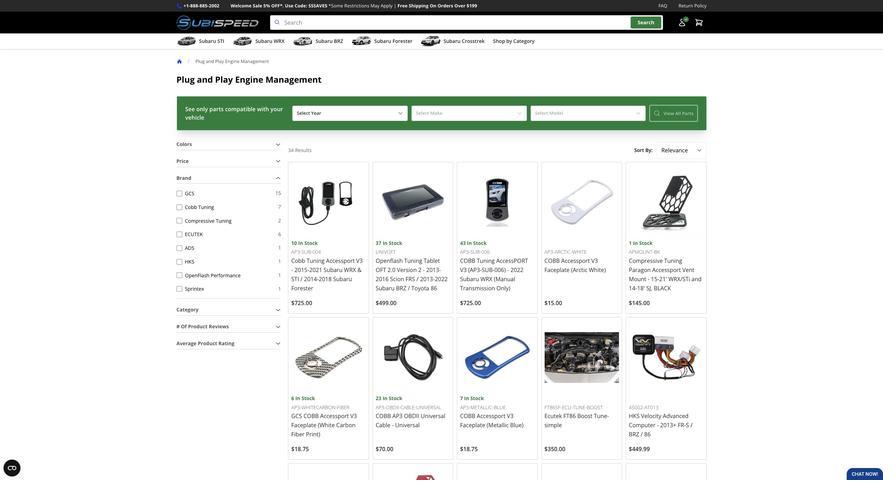 Task type: describe. For each thing, give the bounding box(es) containing it.
restrictions
[[344, 2, 369, 9]]

Select... button
[[657, 142, 707, 159]]

forester inside dropdown button
[[393, 38, 412, 44]]

cobb inside 10 in stock ap3-sub-004 cobb tuning accessport v3 - 2015-2021 subaru wrx & sti / 2014-2018 subaru forester
[[291, 257, 305, 265]]

subaru crosstrek
[[444, 38, 485, 44]]

cobb tuning accessport v3  - 2015-2021 subaru wrx & sti / 2014-2018 subaru forester image
[[291, 165, 366, 240]]

s
[[686, 422, 689, 430]]

(arctic
[[571, 267, 587, 274]]

see
[[185, 105, 195, 113]]

accessport for cobb tuning accessport v3 - 2015-2021 subaru wrx & sti / 2014-2018 subaru forester
[[326, 257, 355, 265]]

# of product reviews button
[[176, 322, 281, 333]]

cobb inside 6 in stock ap3-whitecarbon-fiber gcs cobb accessport v3 faceplate (white carbon fiber print)
[[304, 413, 319, 421]]

0 horizontal spatial 2
[[278, 217, 281, 224]]

0 vertical spatial product
[[188, 324, 207, 330]]

/ right s
[[691, 422, 693, 430]]

ADS button
[[176, 246, 182, 251]]

accessport for gcs cobb accessport v3 faceplate (white carbon fiber print)
[[320, 413, 349, 421]]

7 for 7 in stock ap3-metallic-blue cobb accessport v3 faceplate (metallic blue)
[[460, 396, 463, 402]]

blue)
[[510, 422, 524, 430]]

toyota
[[411, 285, 429, 293]]

gcs inside 6 in stock ap3-whitecarbon-fiber gcs cobb accessport v3 faceplate (white carbon fiber print)
[[291, 413, 302, 421]]

in for cobb tuning accessport v3 - 2015-2021 subaru wrx & sti / 2014-2018 subaru forester
[[298, 240, 303, 247]]

2016
[[376, 276, 389, 283]]

(white
[[318, 422, 335, 430]]

stock for cable-
[[389, 396, 402, 402]]

cobb inside 'cobb accessport v3 faceplate (arctic white)'
[[545, 257, 560, 265]]

34
[[288, 147, 294, 154]]

subaru sti button
[[176, 35, 224, 49]]

ecu-
[[562, 405, 573, 411]]

# of product reviews
[[176, 324, 229, 330]]

43 in stock ap3-sub-006 cobb tuning accessport v3 (ap3-sub-006) - 2022 subaru wrx (manual transmission only)
[[460, 240, 528, 293]]

on
[[430, 2, 436, 9]]

- inside 45002-at013 hks velocity advanced computer - 2013+ fr-s / brz / 86
[[657, 422, 659, 430]]

cobb tuning accessport v3 (ap3-sub-006) - 2022 subaru wrx (manual transmission only) image
[[460, 165, 535, 240]]

15-
[[651, 276, 659, 283]]

1 for openflash performance
[[278, 272, 281, 279]]

6 in stock ap3-whitecarbon-fiber gcs cobb accessport v3 faceplate (white carbon fiber print)
[[291, 396, 357, 439]]

ft86sf-ecu-tune-boost ecutek ft86 boost tune- simple
[[545, 405, 609, 430]]

subaru inside subaru brz dropdown button
[[316, 38, 333, 44]]

Select Make button
[[411, 106, 527, 121]]

only
[[196, 105, 208, 113]]

0 vertical spatial plug
[[195, 58, 205, 64]]

a subaru wrx thumbnail image image
[[233, 36, 253, 47]]

0 vertical spatial and
[[206, 58, 214, 64]]

- inside 43 in stock ap3-sub-006 cobb tuning accessport v3 (ap3-sub-006) - 2022 subaru wrx (manual transmission only)
[[507, 267, 509, 274]]

stock for 004
[[304, 240, 318, 247]]

$18.75 for gcs cobb accessport v3 faceplate (white carbon fiber print)
[[291, 446, 309, 454]]

2 inside 37 in stock univoft openflash tuning tablet oft 2.0 version 2 - 2013- 2016 scion frs / 2013-2022 subaru brz / toyota 86
[[418, 267, 421, 274]]

0 vertical spatial management
[[241, 58, 269, 64]]

*some restrictions may apply | free shipping on orders over $199
[[329, 2, 477, 9]]

14-
[[629, 285, 637, 293]]

paragon
[[629, 267, 651, 274]]

ap3
[[392, 413, 403, 421]]

stock for fiber
[[302, 396, 315, 402]]

sti inside dropdown button
[[217, 38, 224, 44]]

wrx inside "dropdown button"
[[274, 38, 285, 44]]

brz inside dropdown button
[[334, 38, 343, 44]]

1 for ads
[[278, 245, 281, 251]]

subaru brz
[[316, 38, 343, 44]]

ap3- up 'cobb accessport v3 faceplate (arctic white)' on the right of the page
[[545, 249, 555, 256]]

univoft
[[376, 249, 396, 256]]

faceplate inside 'cobb accessport v3 faceplate (arctic white)'
[[545, 267, 570, 274]]

openflash performance
[[185, 272, 241, 279]]

2014-
[[304, 276, 319, 283]]

version
[[397, 267, 417, 274]]

code:
[[295, 2, 307, 9]]

004
[[312, 249, 321, 256]]

with
[[257, 105, 269, 113]]

- inside the 23 in stock ap3-obdii-cable-universal cobb ap3 obdii universal cable - universal
[[392, 422, 394, 430]]

parts
[[209, 105, 224, 113]]

$199
[[467, 2, 477, 9]]

accessport inside the 7 in stock ap3-metallic-blue cobb accessport v3 faceplate (metallic blue)
[[477, 413, 505, 421]]

apmount-
[[629, 249, 654, 256]]

black
[[654, 285, 671, 293]]

subaru brz button
[[293, 35, 343, 49]]

Compressive Tuning button
[[176, 218, 182, 224]]

1 for sprintex
[[278, 286, 281, 292]]

0 vertical spatial engine
[[225, 58, 240, 64]]

use
[[285, 2, 293, 9]]

openflash
[[376, 257, 403, 265]]

category
[[513, 38, 535, 44]]

23
[[376, 396, 381, 402]]

select model image
[[636, 111, 641, 116]]

+1-888-885-2002
[[183, 2, 219, 9]]

cobb tuning
[[185, 204, 214, 211]]

2022 inside 43 in stock ap3-sub-006 cobb tuning accessport v3 (ap3-sub-006) - 2022 subaru wrx (manual transmission only)
[[511, 267, 523, 274]]

37 in stock univoft openflash tuning tablet oft 2.0 version 2 - 2013- 2016 scion frs / 2013-2022 subaru brz / toyota 86
[[376, 240, 448, 293]]

*some
[[329, 2, 343, 9]]

accessport for compressive tuning paragon accessport vent mount - 15-21' wrx/sti and 14-18' sj, black
[[652, 267, 681, 274]]

2002
[[209, 2, 219, 9]]

scion
[[390, 276, 404, 283]]

accessport
[[496, 257, 528, 265]]

compatible
[[225, 105, 256, 113]]

&
[[357, 267, 362, 274]]

OpenFlash Performance button
[[176, 273, 182, 279]]

frs
[[406, 276, 415, 283]]

boost
[[587, 405, 603, 411]]

search button
[[631, 17, 661, 29]]

1 for hks
[[278, 258, 281, 265]]

/ right frs
[[417, 276, 419, 283]]

your
[[271, 105, 283, 113]]

$350.00
[[545, 446, 565, 454]]

velocity
[[641, 413, 661, 421]]

tune-
[[573, 405, 587, 411]]

cable-
[[400, 405, 416, 411]]

Select Year button
[[292, 106, 408, 121]]

compressive inside 1 in stock apmount-bk compressive tuning paragon accessport vent mount - 15-21' wrx/sti and 14-18' sj, black
[[629, 257, 663, 265]]

1 play from the top
[[215, 58, 224, 64]]

universal
[[416, 405, 441, 411]]

brand
[[176, 175, 191, 181]]

tuning inside 43 in stock ap3-sub-006 cobb tuning accessport v3 (ap3-sub-006) - 2022 subaru wrx (manual transmission only)
[[477, 257, 495, 265]]

of
[[181, 324, 187, 330]]

45002-
[[629, 405, 645, 411]]

subaru up 2018
[[324, 267, 343, 274]]

0 vertical spatial plug and play engine management
[[195, 58, 269, 64]]

shop by category button
[[493, 35, 535, 49]]

subaru inside "subaru crosstrek" dropdown button
[[444, 38, 461, 44]]

0 vertical spatial compressive
[[185, 218, 215, 224]]

fiber
[[291, 431, 305, 439]]

- inside 37 in stock univoft openflash tuning tablet oft 2.0 version 2 - 2013- 2016 scion frs / 2013-2022 subaru brz / toyota 86
[[423, 267, 425, 274]]

$725.00 for cobb tuning accessport v3 (ap3-sub-006) - 2022 subaru wrx (manual transmission only)
[[460, 300, 481, 307]]

computer
[[629, 422, 656, 430]]

price
[[176, 158, 189, 165]]

006
[[481, 249, 490, 256]]

v3 inside the 7 in stock ap3-metallic-blue cobb accessport v3 faceplate (metallic blue)
[[507, 413, 514, 421]]

bk
[[654, 249, 660, 256]]

in for gcs cobb accessport v3 faceplate (white carbon fiber print)
[[295, 396, 300, 402]]

boost
[[577, 413, 593, 421]]

results
[[295, 147, 312, 154]]

free
[[398, 2, 408, 9]]

ecutek ft86 boost tune-simple image
[[545, 321, 619, 395]]

cobb accessport v3 faceplate (arctic white) image
[[545, 165, 619, 240]]

only)
[[497, 285, 510, 293]]

2015-
[[295, 267, 309, 274]]

sprintex
[[185, 286, 204, 293]]

over
[[454, 2, 465, 9]]

cobb inside the 7 in stock ap3-metallic-blue cobb accessport v3 faceplate (metallic blue)
[[460, 413, 475, 421]]

off*.
[[271, 2, 284, 9]]

HKS button
[[176, 259, 182, 265]]

compressive tuning paragon accessport vent mount - 15-21' wrx/sti and 14-18' sj, red image
[[376, 467, 450, 481]]

obdii
[[404, 413, 419, 421]]

arctic-
[[555, 249, 572, 256]]

Cobb Tuning button
[[176, 205, 182, 210]]

shop
[[493, 38, 505, 44]]

subispeed logo image
[[176, 15, 259, 30]]

subaru inside 37 in stock univoft openflash tuning tablet oft 2.0 version 2 - 2013- 2016 scion frs / 2013-2022 subaru brz / toyota 86
[[376, 285, 395, 293]]

tablet
[[424, 257, 440, 265]]

(manual
[[494, 276, 515, 283]]

- inside 1 in stock apmount-bk compressive tuning paragon accessport vent mount - 15-21' wrx/sti and 14-18' sj, black
[[648, 276, 650, 283]]

subaru inside subaru sti dropdown button
[[199, 38, 216, 44]]

policy
[[694, 2, 707, 9]]

gcs cobb accessport v3 faceplate (white carbon fiber print) image
[[291, 321, 366, 395]]

in for cobb ap3 obdii universal cable - universal
[[383, 396, 388, 402]]

18'
[[637, 285, 645, 293]]

6 for 6
[[278, 231, 281, 238]]

subaru inside subaru forester dropdown button
[[374, 38, 391, 44]]

2022 inside 37 in stock univoft openflash tuning tablet oft 2.0 version 2 - 2013- 2016 scion frs / 2013-2022 subaru brz / toyota 86
[[435, 276, 448, 283]]

0 horizontal spatial universal
[[395, 422, 420, 430]]

sort by:
[[634, 147, 653, 154]]

hks velocity advanced computer - 2013+ fr-s / brz / 86 image
[[629, 321, 703, 395]]

reviews
[[209, 324, 229, 330]]

faq
[[659, 2, 667, 9]]

cobb accessport v3 faceplate (metallic blue) image
[[460, 321, 535, 395]]

subaru wrx button
[[233, 35, 285, 49]]

/ right home image on the left of the page
[[188, 58, 190, 65]]

ads
[[185, 245, 194, 252]]



Task type: locate. For each thing, give the bounding box(es) containing it.
in inside the 23 in stock ap3-obdii-cable-universal cobb ap3 obdii universal cable - universal
[[383, 396, 388, 402]]

0 vertical spatial brz
[[334, 38, 343, 44]]

stock inside 6 in stock ap3-whitecarbon-fiber gcs cobb accessport v3 faceplate (white carbon fiber print)
[[302, 396, 315, 402]]

ecutek
[[545, 413, 562, 421]]

v3 up &
[[356, 257, 363, 265]]

welcome
[[231, 2, 252, 9]]

in for cobb tuning accessport v3 (ap3-sub-006) - 2022 subaru wrx (manual transmission only)
[[467, 240, 472, 247]]

v3 for cobb tuning accessport v3 (ap3-sub-006) - 2022 subaru wrx (manual transmission only)
[[460, 267, 467, 274]]

/ down 2015-
[[301, 276, 303, 283]]

ap3- for cobb ap3 obdii universal cable - universal
[[376, 405, 386, 411]]

0 vertical spatial hks
[[185, 259, 194, 265]]

0 horizontal spatial 2022
[[435, 276, 448, 283]]

0 horizontal spatial $18.75
[[291, 446, 309, 454]]

management down subaru wrx "dropdown button"
[[241, 58, 269, 64]]

0 vertical spatial wrx
[[274, 38, 285, 44]]

1 horizontal spatial hks
[[629, 413, 640, 421]]

compressive tuning paragon accessport vent mount - 15-21' wrx/sti and 14-18' sj, black image
[[629, 165, 703, 240]]

ap3- for cobb tuning accessport v3 - 2015-2021 subaru wrx & sti / 2014-2018 subaru forester
[[291, 249, 302, 256]]

wrx inside 43 in stock ap3-sub-006 cobb tuning accessport v3 (ap3-sub-006) - 2022 subaru wrx (manual transmission only)
[[480, 276, 492, 283]]

sub- for cobb
[[470, 249, 481, 256]]

and down subaru sti
[[206, 58, 214, 64]]

2013- up toyota
[[420, 276, 435, 283]]

hks right hks button
[[185, 259, 194, 265]]

0 horizontal spatial sub-
[[302, 249, 312, 256]]

$499.00
[[376, 300, 397, 307]]

0 horizontal spatial sti
[[217, 38, 224, 44]]

by
[[506, 38, 512, 44]]

subaru inside subaru wrx "dropdown button"
[[255, 38, 272, 44]]

2 down 15
[[278, 217, 281, 224]]

1 vertical spatial brz
[[396, 285, 406, 293]]

compressive down apmount-
[[629, 257, 663, 265]]

v3 up blue)
[[507, 413, 514, 421]]

accessport down white
[[561, 257, 590, 265]]

vehicle
[[185, 114, 204, 122]]

86 inside 45002-at013 hks velocity advanced computer - 2013+ fr-s / brz / 86
[[644, 431, 651, 439]]

brz left a subaru forester thumbnail image
[[334, 38, 343, 44]]

0 horizontal spatial gcs
[[185, 190, 194, 197]]

compressive
[[185, 218, 215, 224], [629, 257, 663, 265]]

7 inside the 7 in stock ap3-metallic-blue cobb accessport v3 faceplate (metallic blue)
[[460, 396, 463, 402]]

0 vertical spatial 86
[[431, 285, 437, 293]]

faceplate up fiber
[[291, 422, 316, 430]]

see only parts compatible with your vehicle
[[185, 105, 283, 122]]

accessport up (metallic on the bottom right of page
[[477, 413, 505, 421]]

2 horizontal spatial wrx
[[480, 276, 492, 283]]

select make image
[[517, 111, 522, 116]]

obdii-
[[386, 405, 400, 411]]

cobb ap3 obdii universal cable - universal image
[[376, 321, 450, 395]]

v3 up the white)
[[591, 257, 598, 265]]

1 horizontal spatial 7
[[460, 396, 463, 402]]

accessport up 21'
[[652, 267, 681, 274]]

tuning inside 10 in stock ap3-sub-004 cobb tuning accessport v3 - 2015-2021 subaru wrx & sti / 2014-2018 subaru forester
[[307, 257, 325, 265]]

v3 for cobb tuning accessport v3 - 2015-2021 subaru wrx & sti / 2014-2018 subaru forester
[[356, 257, 363, 265]]

0 horizontal spatial 7
[[278, 204, 281, 211]]

2013- down tablet
[[426, 267, 441, 274]]

1 $725.00 from the left
[[291, 300, 312, 307]]

stock inside 37 in stock univoft openflash tuning tablet oft 2.0 version 2 - 2013- 2016 scion frs / 2013-2022 subaru brz / toyota 86
[[389, 240, 402, 247]]

sti inside 10 in stock ap3-sub-004 cobb tuning accessport v3 - 2015-2021 subaru wrx & sti / 2014-2018 subaru forester
[[291, 276, 299, 283]]

1 vertical spatial 86
[[644, 431, 651, 439]]

in for compressive tuning paragon accessport vent mount - 15-21' wrx/sti and 14-18' sj, black
[[633, 240, 638, 247]]

ap3- inside the 7 in stock ap3-metallic-blue cobb accessport v3 faceplate (metallic blue)
[[460, 405, 470, 411]]

23 in stock ap3-obdii-cable-universal cobb ap3 obdii universal cable - universal
[[376, 396, 445, 430]]

2022 down accessport in the bottom of the page
[[511, 267, 523, 274]]

subaru down 2016
[[376, 285, 395, 293]]

simple
[[545, 422, 562, 430]]

blue
[[494, 405, 506, 411]]

$725.00 down 2014-
[[291, 300, 312, 307]]

ap3- down 43
[[460, 249, 470, 256]]

0 vertical spatial sti
[[217, 38, 224, 44]]

ap3- inside 10 in stock ap3-sub-004 cobb tuning accessport v3 - 2015-2021 subaru wrx & sti / 2014-2018 subaru forester
[[291, 249, 302, 256]]

in inside 37 in stock univoft openflash tuning tablet oft 2.0 version 2 - 2013- 2016 scion frs / 2013-2022 subaru brz / toyota 86
[[383, 240, 388, 247]]

1 vertical spatial 7
[[460, 396, 463, 402]]

2 play from the top
[[215, 74, 233, 85]]

1 vertical spatial sti
[[291, 276, 299, 283]]

cobb up cable
[[376, 413, 391, 421]]

tuning inside 37 in stock univoft openflash tuning tablet oft 2.0 version 2 - 2013- 2016 scion frs / 2013-2022 subaru brz / toyota 86
[[404, 257, 422, 265]]

plug and play engine management down a subaru wrx thumbnail image
[[195, 58, 269, 64]]

1 vertical spatial management
[[266, 74, 322, 85]]

2 horizontal spatial sub-
[[482, 267, 495, 274]]

gcs up fiber
[[291, 413, 302, 421]]

stock up apmount-
[[639, 240, 653, 247]]

stock up obdii-
[[389, 396, 402, 402]]

ap3-
[[291, 249, 302, 256], [460, 249, 470, 256], [545, 249, 555, 256], [291, 405, 302, 411], [376, 405, 386, 411], [460, 405, 470, 411]]

shop by category
[[493, 38, 535, 44]]

ap3- inside the 23 in stock ap3-obdii-cable-universal cobb ap3 obdii universal cable - universal
[[376, 405, 386, 411]]

1 horizontal spatial brz
[[396, 285, 406, 293]]

86 inside 37 in stock univoft openflash tuning tablet oft 2.0 version 2 - 2013- 2016 scion frs / 2013-2022 subaru brz / toyota 86
[[431, 285, 437, 293]]

forester down 2014-
[[291, 285, 313, 293]]

v3 for gcs cobb accessport v3 faceplate (white carbon fiber print)
[[350, 413, 357, 421]]

ap3- inside 43 in stock ap3-sub-006 cobb tuning accessport v3 (ap3-sub-006) - 2022 subaru wrx (manual transmission only)
[[460, 249, 470, 256]]

$18.75 for cobb accessport v3 faceplate (metallic blue)
[[460, 446, 478, 454]]

universal down obdii
[[395, 422, 420, 430]]

ap3- for cobb accessport v3 faceplate (metallic blue)
[[460, 405, 470, 411]]

10 in stock ap3-sub-004 cobb tuning accessport v3 - 2015-2021 subaru wrx & sti / 2014-2018 subaru forester
[[291, 240, 363, 293]]

GCS button
[[176, 191, 182, 197]]

compressive down cobb tuning
[[185, 218, 215, 224]]

faceplate down metallic-
[[460, 422, 485, 430]]

0 horizontal spatial hks
[[185, 259, 194, 265]]

45002-at013 hks velocity advanced computer - 2013+ fr-s / brz / 86
[[629, 405, 693, 439]]

return policy link
[[679, 2, 707, 10]]

stock inside 43 in stock ap3-sub-006 cobb tuning accessport v3 (ap3-sub-006) - 2022 subaru wrx (manual transmission only)
[[473, 240, 487, 247]]

plug down subaru sti dropdown button
[[195, 58, 205, 64]]

1 vertical spatial 2022
[[435, 276, 448, 283]]

ECUTEK button
[[176, 232, 182, 238]]

1 vertical spatial plug and play engine management
[[176, 74, 322, 85]]

accessport inside 1 in stock apmount-bk compressive tuning paragon accessport vent mount - 15-21' wrx/sti and 14-18' sj, black
[[652, 267, 681, 274]]

shipping
[[409, 2, 429, 9]]

$725.00 down the transmission
[[460, 300, 481, 307]]

ap3- for gcs cobb accessport v3 faceplate (white carbon fiber print)
[[291, 405, 302, 411]]

1 vertical spatial engine
[[235, 74, 263, 85]]

fiber
[[337, 405, 350, 411]]

a subaru brz thumbnail image image
[[293, 36, 313, 47]]

openflash
[[185, 272, 209, 279]]

2013+
[[660, 422, 676, 430]]

0 vertical spatial 2022
[[511, 267, 523, 274]]

1 vertical spatial hks
[[629, 413, 640, 421]]

$725.00 for cobb tuning accessport v3 - 2015-2021 subaru wrx & sti / 2014-2018 subaru forester
[[291, 300, 312, 307]]

forester
[[393, 38, 412, 44], [291, 285, 313, 293]]

sale
[[253, 2, 262, 9]]

1 horizontal spatial compressive
[[629, 257, 663, 265]]

- left 2015-
[[291, 267, 293, 274]]

accessport inside 6 in stock ap3-whitecarbon-fiber gcs cobb accessport v3 faceplate (white carbon fiber print)
[[320, 413, 349, 421]]

1 horizontal spatial cobb
[[291, 257, 305, 265]]

cobb inside 43 in stock ap3-sub-006 cobb tuning accessport v3 (ap3-sub-006) - 2022 subaru wrx (manual transmission only)
[[460, 257, 475, 265]]

subaru down the (ap3-
[[460, 276, 479, 283]]

management
[[241, 58, 269, 64], [266, 74, 322, 85]]

ap3- for cobb tuning accessport v3 (ap3-sub-006) - 2022 subaru wrx (manual transmission only)
[[460, 249, 470, 256]]

6
[[278, 231, 281, 238], [291, 396, 294, 402]]

v3 up carbon
[[350, 413, 357, 421]]

sti down subispeed logo
[[217, 38, 224, 44]]

brz down scion
[[396, 285, 406, 293]]

ap3- down 23
[[376, 405, 386, 411]]

subaru right a subaru brz thumbnail image
[[316, 38, 333, 44]]

1 vertical spatial wrx
[[344, 267, 356, 274]]

brand button
[[176, 173, 281, 184]]

plug and play engine management down plug and play engine management link
[[176, 74, 322, 85]]

1 vertical spatial gcs
[[291, 413, 302, 421]]

1 horizontal spatial 6
[[291, 396, 294, 402]]

v3 inside 43 in stock ap3-sub-006 cobb tuning accessport v3 (ap3-sub-006) - 2022 subaru wrx (manual transmission only)
[[460, 267, 467, 274]]

play down plug and play engine management link
[[215, 74, 233, 85]]

product down the # of product reviews
[[198, 341, 217, 347]]

in inside 10 in stock ap3-sub-004 cobb tuning accessport v3 - 2015-2021 subaru wrx & sti / 2014-2018 subaru forester
[[298, 240, 303, 247]]

1 $18.75 from the left
[[291, 446, 309, 454]]

faceplate down "arctic-"
[[545, 267, 570, 274]]

1 horizontal spatial plug
[[195, 58, 205, 64]]

play down subaru sti
[[215, 58, 224, 64]]

accessport up 2018
[[326, 257, 355, 265]]

7 for 7
[[278, 204, 281, 211]]

v3 inside 'cobb accessport v3 faceplate (arctic white)'
[[591, 257, 598, 265]]

1 vertical spatial 6
[[291, 396, 294, 402]]

/ down computer
[[641, 431, 643, 439]]

2 vertical spatial and
[[692, 276, 702, 283]]

performance
[[211, 272, 241, 279]]

orders
[[438, 2, 453, 9]]

5%
[[263, 2, 270, 9]]

1 horizontal spatial 2022
[[511, 267, 523, 274]]

ft86
[[563, 413, 576, 421]]

1 horizontal spatial 86
[[644, 431, 651, 439]]

and inside 1 in stock apmount-bk compressive tuning paragon accessport vent mount - 15-21' wrx/sti and 14-18' sj, black
[[692, 276, 702, 283]]

hks down 45002-
[[629, 413, 640, 421]]

subaru down subispeed logo
[[199, 38, 216, 44]]

engine down plug and play engine management link
[[235, 74, 263, 85]]

ap3- inside 6 in stock ap3-whitecarbon-fiber gcs cobb accessport v3 faceplate (white carbon fiber print)
[[291, 405, 302, 411]]

6 inside 6 in stock ap3-whitecarbon-fiber gcs cobb accessport v3 faceplate (white carbon fiber print)
[[291, 396, 294, 402]]

a subaru crosstrek thumbnail image image
[[421, 36, 441, 47]]

- down tablet
[[423, 267, 425, 274]]

stock inside 1 in stock apmount-bk compressive tuning paragon accessport vent mount - 15-21' wrx/sti and 14-18' sj, black
[[639, 240, 653, 247]]

wrx
[[274, 38, 285, 44], [344, 267, 356, 274], [480, 276, 492, 283]]

white)
[[589, 267, 606, 274]]

stock inside the 23 in stock ap3-obdii-cable-universal cobb ap3 obdii universal cable - universal
[[389, 396, 402, 402]]

2 $18.75 from the left
[[460, 446, 478, 454]]

gcs right "gcs" button on the left of the page
[[185, 190, 194, 197]]

1 vertical spatial universal
[[395, 422, 420, 430]]

1 vertical spatial product
[[198, 341, 217, 347]]

6 for 6 in stock ap3-whitecarbon-fiber gcs cobb accessport v3 faceplate (white carbon fiber print)
[[291, 396, 294, 402]]

sub- down 006
[[482, 267, 495, 274]]

home image
[[176, 59, 182, 64]]

1 vertical spatial and
[[197, 74, 213, 85]]

subaru forester
[[374, 38, 412, 44]]

in for cobb accessport v3 faceplate (metallic blue)
[[464, 396, 469, 402]]

cobb down whitecarbon- on the bottom of page
[[304, 413, 319, 421]]

1 horizontal spatial sub-
[[470, 249, 481, 256]]

category
[[176, 307, 199, 314]]

and up only
[[197, 74, 213, 85]]

subaru wrx
[[255, 38, 285, 44]]

in inside 43 in stock ap3-sub-006 cobb tuning accessport v3 (ap3-sub-006) - 2022 subaru wrx (manual transmission only)
[[467, 240, 472, 247]]

wrx up the transmission
[[480, 276, 492, 283]]

0 vertical spatial cobb
[[185, 204, 197, 211]]

0 horizontal spatial cobb
[[185, 204, 197, 211]]

stock up 004
[[304, 240, 318, 247]]

1 vertical spatial 2013-
[[420, 276, 435, 283]]

ap3- left blue
[[460, 405, 470, 411]]

1 horizontal spatial $725.00
[[460, 300, 481, 307]]

1 inside 1 in stock apmount-bk compressive tuning paragon accessport vent mount - 15-21' wrx/sti and 14-18' sj, black
[[629, 240, 632, 247]]

1 horizontal spatial faceplate
[[460, 422, 485, 430]]

return
[[679, 2, 693, 9]]

0 horizontal spatial $725.00
[[291, 300, 312, 307]]

stock for compressive
[[639, 240, 653, 247]]

v3 inside 6 in stock ap3-whitecarbon-fiber gcs cobb accessport v3 faceplate (white carbon fiber print)
[[350, 413, 357, 421]]

faceplate inside 6 in stock ap3-whitecarbon-fiber gcs cobb accessport v3 faceplate (white carbon fiber print)
[[291, 422, 316, 430]]

v3 left the (ap3-
[[460, 267, 467, 274]]

plug and play engine management
[[195, 58, 269, 64], [176, 74, 322, 85]]

search input field
[[270, 15, 663, 30]]

engine down a subaru wrx thumbnail image
[[225, 58, 240, 64]]

/ down frs
[[408, 285, 410, 293]]

/ inside 10 in stock ap3-sub-004 cobb tuning accessport v3 - 2015-2021 subaru wrx & sti / 2014-2018 subaru forester
[[301, 276, 303, 283]]

stock for blue
[[470, 396, 484, 402]]

sj,
[[646, 285, 652, 293]]

brz inside 45002-at013 hks velocity advanced computer - 2013+ fr-s / brz / 86
[[629, 431, 639, 439]]

0 horizontal spatial faceplate
[[291, 422, 316, 430]]

universal down 'universal'
[[421, 413, 445, 421]]

sort
[[634, 147, 644, 154]]

1 vertical spatial 2
[[418, 267, 421, 274]]

sti down 2015-
[[291, 276, 299, 283]]

37
[[376, 240, 381, 247]]

21'
[[659, 276, 667, 283]]

- right 006)
[[507, 267, 509, 274]]

cobb up the (ap3-
[[460, 257, 475, 265]]

43
[[460, 240, 466, 247]]

+1-
[[183, 2, 190, 9]]

faceplate inside the 7 in stock ap3-metallic-blue cobb accessport v3 faceplate (metallic blue)
[[460, 422, 485, 430]]

1 horizontal spatial 2
[[418, 267, 421, 274]]

0 horizontal spatial forester
[[291, 285, 313, 293]]

wrx inside 10 in stock ap3-sub-004 cobb tuning accessport v3 - 2015-2021 subaru wrx & sti / 2014-2018 subaru forester
[[344, 267, 356, 274]]

2022 down tablet
[[435, 276, 448, 283]]

34 results
[[288, 147, 312, 154]]

stock up 006
[[473, 240, 487, 247]]

wrx left &
[[344, 267, 356, 274]]

- left the 2013+
[[657, 422, 659, 430]]

open widget image
[[4, 460, 20, 477]]

management up your
[[266, 74, 322, 85]]

subaru left crosstrek at the right top of page
[[444, 38, 461, 44]]

sub- up 2015-
[[302, 249, 312, 256]]

hks inside 45002-at013 hks velocity advanced computer - 2013+ fr-s / brz / 86
[[629, 413, 640, 421]]

plug
[[195, 58, 205, 64], [176, 74, 195, 85]]

a subaru forester thumbnail image image
[[352, 36, 371, 47]]

select year image
[[398, 111, 403, 116]]

- inside 10 in stock ap3-sub-004 cobb tuning accessport v3 - 2015-2021 subaru wrx & sti / 2014-2018 subaru forester
[[291, 267, 293, 274]]

a subaru sti thumbnail image image
[[176, 36, 196, 47]]

stock for tuning
[[389, 240, 402, 247]]

price button
[[176, 156, 281, 167]]

button image
[[678, 18, 686, 27]]

2 $725.00 from the left
[[460, 300, 481, 307]]

1 horizontal spatial $18.75
[[460, 446, 478, 454]]

tuning inside 1 in stock apmount-bk compressive tuning paragon accessport vent mount - 15-21' wrx/sti and 14-18' sj, black
[[664, 257, 682, 265]]

2 vertical spatial wrx
[[480, 276, 492, 283]]

subaru right a subaru forester thumbnail image
[[374, 38, 391, 44]]

0 vertical spatial 2013-
[[426, 267, 441, 274]]

stock inside 10 in stock ap3-sub-004 cobb tuning accessport v3 - 2015-2021 subaru wrx & sti / 2014-2018 subaru forester
[[304, 240, 318, 247]]

plug down home image on the left of the page
[[176, 74, 195, 85]]

mount
[[629, 276, 646, 283]]

0 vertical spatial 6
[[278, 231, 281, 238]]

Select Model button
[[530, 106, 646, 121]]

0 horizontal spatial 6
[[278, 231, 281, 238]]

product right the of
[[188, 324, 207, 330]]

86 right toyota
[[431, 285, 437, 293]]

subaru inside 43 in stock ap3-sub-006 cobb tuning accessport v3 (ap3-sub-006) - 2022 subaru wrx (manual transmission only)
[[460, 276, 479, 283]]

wrx left a subaru brz thumbnail image
[[274, 38, 285, 44]]

1 horizontal spatial gcs
[[291, 413, 302, 421]]

1 horizontal spatial universal
[[421, 413, 445, 421]]

in for openflash tuning tablet oft 2.0 version 2 - 2013- 2016 scion frs / 2013-2022 subaru brz / toyota 86
[[383, 240, 388, 247]]

ap3- up fiber
[[291, 405, 302, 411]]

subaru right a subaru wrx thumbnail image
[[255, 38, 272, 44]]

0 horizontal spatial wrx
[[274, 38, 285, 44]]

0 vertical spatial 2
[[278, 217, 281, 224]]

transmission
[[460, 285, 495, 293]]

cobb inside the 23 in stock ap3-obdii-cable-universal cobb ap3 obdii universal cable - universal
[[376, 413, 391, 421]]

0 vertical spatial play
[[215, 58, 224, 64]]

faq link
[[659, 2, 667, 10]]

cobb right cobb tuning button on the top of page
[[185, 204, 197, 211]]

stock for 006
[[473, 240, 487, 247]]

v3 inside 10 in stock ap3-sub-004 cobb tuning accessport v3 - 2015-2021 subaru wrx & sti / 2014-2018 subaru forester
[[356, 257, 363, 265]]

0 vertical spatial forester
[[393, 38, 412, 44]]

brz inside 37 in stock univoft openflash tuning tablet oft 2.0 version 2 - 2013- 2016 scion frs / 2013-2022 subaru brz / toyota 86
[[396, 285, 406, 293]]

0 vertical spatial universal
[[421, 413, 445, 421]]

$145.00
[[629, 300, 650, 307]]

1 horizontal spatial forester
[[393, 38, 412, 44]]

$15.00
[[545, 300, 562, 307]]

sub- inside 10 in stock ap3-sub-004 cobb tuning accessport v3 - 2015-2021 subaru wrx & sti / 2014-2018 subaru forester
[[302, 249, 312, 256]]

- right cable
[[392, 422, 394, 430]]

sub- up the (ap3-
[[470, 249, 481, 256]]

ft86sf-
[[545, 405, 562, 411]]

1 vertical spatial plug
[[176, 74, 195, 85]]

print)
[[306, 431, 320, 439]]

ap3- down 10
[[291, 249, 302, 256]]

brz down computer
[[629, 431, 639, 439]]

$725.00
[[291, 300, 312, 307], [460, 300, 481, 307]]

0 horizontal spatial plug
[[176, 74, 195, 85]]

average product rating
[[176, 341, 234, 347]]

in inside the 7 in stock ap3-metallic-blue cobb accessport v3 faceplate (metallic blue)
[[464, 396, 469, 402]]

subaru right 2018
[[333, 276, 352, 283]]

2022
[[511, 267, 523, 274], [435, 276, 448, 283]]

1 vertical spatial compressive
[[629, 257, 663, 265]]

1 vertical spatial forester
[[291, 285, 313, 293]]

in inside 1 in stock apmount-bk compressive tuning paragon accessport vent mount - 15-21' wrx/sti and 14-18' sj, black
[[633, 240, 638, 247]]

2021
[[309, 267, 322, 274]]

10
[[291, 240, 297, 247]]

accessport inside 'cobb accessport v3 faceplate (arctic white)'
[[561, 257, 590, 265]]

average
[[176, 341, 197, 347]]

0 horizontal spatial 86
[[431, 285, 437, 293]]

cobb up 2015-
[[291, 257, 305, 265]]

1 vertical spatial play
[[215, 74, 233, 85]]

forester left a subaru crosstrek thumbnail image
[[393, 38, 412, 44]]

subaru sti
[[199, 38, 224, 44]]

openflash tuning tablet oft 2.0 version 2 - 2013-2016 scion frs / 2013-2022 subaru brz / toyota 86 image
[[376, 165, 450, 240]]

stock inside the 7 in stock ap3-metallic-blue cobb accessport v3 faceplate (metallic blue)
[[470, 396, 484, 402]]

accessport
[[326, 257, 355, 265], [561, 257, 590, 265], [652, 267, 681, 274], [320, 413, 349, 421], [477, 413, 505, 421]]

fr-
[[678, 422, 686, 430]]

1 vertical spatial cobb
[[291, 257, 305, 265]]

cobb down "arctic-"
[[545, 257, 560, 265]]

2 horizontal spatial brz
[[629, 431, 639, 439]]

0 horizontal spatial brz
[[334, 38, 343, 44]]

86 down computer
[[644, 431, 651, 439]]

stock up univoft
[[389, 240, 402, 247]]

forester inside 10 in stock ap3-sub-004 cobb tuning accessport v3 - 2015-2021 subaru wrx & sti / 2014-2018 subaru forester
[[291, 285, 313, 293]]

2 vertical spatial brz
[[629, 431, 639, 439]]

0 horizontal spatial compressive
[[185, 218, 215, 224]]

select... image
[[696, 148, 702, 153]]

0 vertical spatial 7
[[278, 204, 281, 211]]

stock up whitecarbon- on the bottom of page
[[302, 396, 315, 402]]

cobb down metallic-
[[460, 413, 475, 421]]

accessport up (white
[[320, 413, 349, 421]]

0 vertical spatial gcs
[[185, 190, 194, 197]]

2 horizontal spatial faceplate
[[545, 267, 570, 274]]

1 horizontal spatial sti
[[291, 276, 299, 283]]

Sprintex button
[[176, 287, 182, 292]]

stock up metallic-
[[470, 396, 484, 402]]

whitecarbon-
[[302, 405, 337, 411]]

2018
[[319, 276, 332, 283]]

86
[[431, 285, 437, 293], [644, 431, 651, 439]]

sub- for cobb
[[302, 249, 312, 256]]

vent
[[682, 267, 694, 274]]

in inside 6 in stock ap3-whitecarbon-fiber gcs cobb accessport v3 faceplate (white carbon fiber print)
[[295, 396, 300, 402]]

by:
[[645, 147, 653, 154]]

- left 15-
[[648, 276, 650, 283]]

and down vent
[[692, 276, 702, 283]]

2 right "version"
[[418, 267, 421, 274]]

apply
[[381, 2, 393, 9]]

1 horizontal spatial wrx
[[344, 267, 356, 274]]

accessport inside 10 in stock ap3-sub-004 cobb tuning accessport v3 - 2015-2021 subaru wrx & sti / 2014-2018 subaru forester
[[326, 257, 355, 265]]



Task type: vqa. For each thing, say whether or not it's contained in the screenshot.


